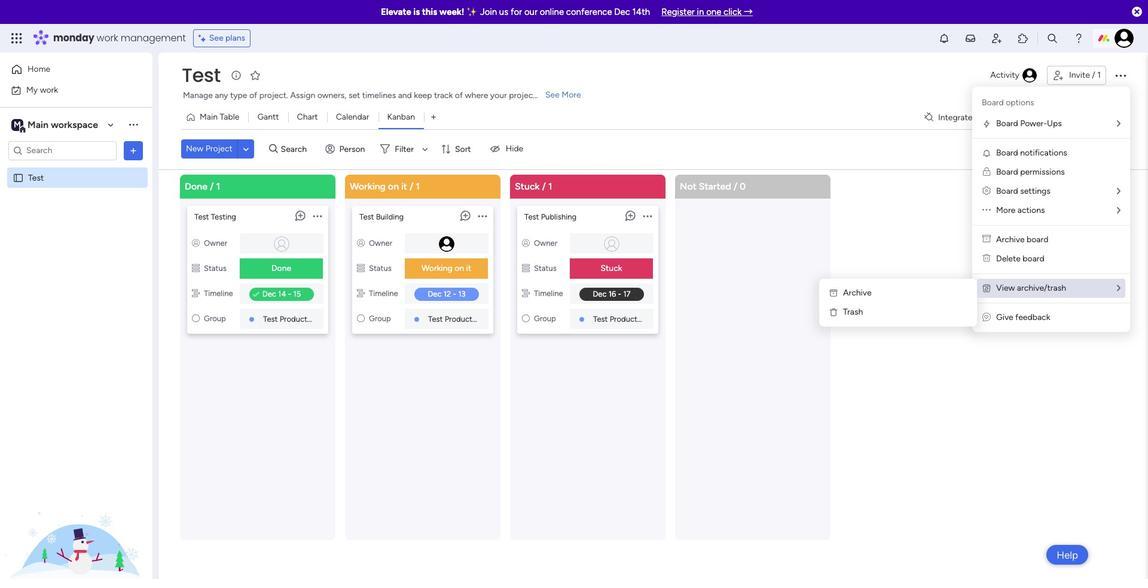 Task type: locate. For each thing, give the bounding box(es) containing it.
1 horizontal spatial owner
[[369, 238, 392, 247]]

main left table on the left of page
[[200, 112, 218, 122]]

see right the project
[[546, 90, 560, 100]]

sort button
[[436, 140, 478, 159]]

1 up test publishing
[[548, 180, 552, 192]]

3 production from the left
[[610, 314, 648, 323]]

help image
[[1073, 32, 1085, 44]]

view archive/trash image
[[982, 284, 992, 293]]

2 horizontal spatial test production pipeline
[[593, 314, 677, 323]]

work right my
[[40, 85, 58, 95]]

more actions
[[997, 205, 1045, 215]]

menu
[[973, 87, 1131, 332]]

status down test publishing
[[534, 263, 557, 272]]

1 v2 sun outline image from the left
[[192, 314, 200, 323]]

1 vertical spatial archive
[[843, 288, 872, 298]]

v2 sun outline image
[[192, 314, 200, 323], [357, 314, 365, 323], [522, 314, 530, 323]]

status for working
[[369, 263, 392, 272]]

1 horizontal spatial it
[[466, 263, 471, 273]]

us
[[499, 7, 509, 17]]

1 for done / 1
[[216, 180, 220, 192]]

board up board power-ups image
[[982, 98, 1004, 108]]

0 horizontal spatial status
[[204, 263, 227, 272]]

1 vertical spatial list arrow image
[[1117, 187, 1121, 196]]

0 horizontal spatial of
[[249, 90, 257, 100]]

2 v2 sun outline image from the left
[[357, 314, 365, 323]]

0 horizontal spatial it
[[401, 180, 407, 192]]

small timeline column outline image
[[357, 289, 365, 298], [522, 289, 530, 298]]

1 horizontal spatial work
[[97, 31, 118, 45]]

1 horizontal spatial dapulse person column image
[[522, 238, 530, 247]]

owner right dapulse person column image
[[369, 238, 392, 247]]

register in one click → link
[[662, 7, 753, 17]]

1 horizontal spatial main
[[200, 112, 218, 122]]

1 horizontal spatial status
[[369, 263, 392, 272]]

0 horizontal spatial options image
[[127, 144, 139, 156]]

2 options image from the left
[[478, 206, 487, 227]]

see left plans
[[209, 33, 223, 43]]

dapulse person column image down the test testing
[[192, 238, 200, 247]]

board for board permissions
[[997, 167, 1019, 177]]

2 timeline from the left
[[369, 289, 398, 298]]

options image for stuck / 1
[[643, 206, 652, 227]]

0 vertical spatial it
[[401, 180, 407, 192]]

board power-ups image
[[982, 119, 992, 129]]

0 vertical spatial working
[[350, 180, 386, 192]]

board for board power-ups
[[997, 118, 1019, 129]]

1 horizontal spatial options image
[[1114, 68, 1128, 83]]

main inside workspace selection element
[[28, 119, 48, 130]]

actions
[[1018, 205, 1045, 215]]

assign
[[290, 90, 315, 100]]

option
[[0, 167, 153, 169]]

inbox image
[[965, 32, 977, 44]]

autopilot image
[[1043, 109, 1054, 124]]

2 horizontal spatial timeline
[[534, 289, 563, 298]]

0 vertical spatial work
[[97, 31, 118, 45]]

any
[[215, 90, 228, 100]]

/ for stuck
[[542, 180, 546, 192]]

1 horizontal spatial archive
[[997, 234, 1025, 245]]

0 horizontal spatial options image
[[313, 206, 322, 227]]

test production pipeline for done / 1
[[263, 314, 347, 323]]

production for working on it / 1
[[445, 314, 483, 323]]

/ for done
[[210, 180, 214, 192]]

1 horizontal spatial more
[[997, 205, 1016, 215]]

working
[[350, 180, 386, 192], [422, 263, 453, 273]]

week!
[[440, 7, 464, 17]]

see plans button
[[193, 29, 251, 47]]

v2 status outline image up small timeline column outline image
[[192, 263, 200, 272]]

0 vertical spatial list arrow image
[[1117, 120, 1121, 128]]

1 production from the left
[[280, 314, 318, 323]]

1 down arrow down icon at the top left
[[416, 180, 420, 192]]

owner down test publishing
[[534, 238, 558, 247]]

status down the test testing
[[204, 263, 227, 272]]

2 of from the left
[[455, 90, 463, 100]]

board settings
[[997, 186, 1051, 196]]

0 vertical spatial done
[[185, 180, 208, 192]]

dapulse integrations image
[[925, 113, 934, 122]]

0 horizontal spatial timeline
[[204, 289, 233, 298]]

0 horizontal spatial on
[[388, 180, 399, 192]]

board right dapulse admin menu 'image'
[[997, 186, 1019, 196]]

monday
[[53, 31, 94, 45]]

stuck for stuck
[[601, 263, 622, 273]]

test inside list box
[[28, 173, 44, 183]]

options image
[[1114, 68, 1128, 83], [127, 144, 139, 156]]

2 horizontal spatial owner
[[534, 238, 558, 247]]

archive up the 'delete'
[[997, 234, 1025, 245]]

1 vertical spatial done
[[272, 263, 291, 273]]

building
[[376, 212, 404, 221]]

/ inside button
[[1092, 70, 1096, 80]]

2 production from the left
[[445, 314, 483, 323]]

activity button
[[986, 66, 1043, 85]]

owner down the test testing
[[204, 238, 227, 247]]

2 small timeline column outline image from the left
[[522, 289, 530, 298]]

0 horizontal spatial more
[[562, 90, 581, 100]]

0 vertical spatial more
[[562, 90, 581, 100]]

0 horizontal spatial v2 status outline image
[[192, 263, 200, 272]]

1 horizontal spatial of
[[455, 90, 463, 100]]

1 vertical spatial stuck
[[601, 263, 622, 273]]

1 group from the left
[[204, 314, 226, 323]]

1 test production pipeline from the left
[[263, 314, 347, 323]]

see more
[[546, 90, 581, 100]]

2 v2 status outline image from the left
[[522, 263, 530, 272]]

ups
[[1047, 118, 1062, 129]]

1 horizontal spatial stuck
[[601, 263, 622, 273]]

1 horizontal spatial v2 status outline image
[[522, 263, 530, 272]]

work
[[97, 31, 118, 45], [40, 85, 58, 95]]

production
[[280, 314, 318, 323], [445, 314, 483, 323], [610, 314, 648, 323]]

v2 search image
[[269, 142, 278, 156]]

0 vertical spatial on
[[388, 180, 399, 192]]

2 dapulse person column image from the left
[[522, 238, 530, 247]]

1 for stuck / 1
[[548, 180, 552, 192]]

more right the project
[[562, 90, 581, 100]]

1 pipeline from the left
[[320, 314, 347, 323]]

dapulse person column image
[[192, 238, 200, 247], [522, 238, 530, 247]]

apps image
[[1017, 32, 1029, 44]]

1 status from the left
[[204, 263, 227, 272]]

settings
[[1021, 186, 1051, 196]]

done
[[185, 180, 208, 192], [272, 263, 291, 273]]

1 vertical spatial working
[[422, 263, 453, 273]]

options image
[[313, 206, 322, 227], [478, 206, 487, 227], [643, 206, 652, 227]]

row group
[[178, 174, 838, 579]]

0 horizontal spatial production
[[280, 314, 318, 323]]

0 horizontal spatial archive
[[843, 288, 872, 298]]

1 inside button
[[1098, 70, 1101, 80]]

one
[[707, 7, 722, 17]]

status right v2 status outline image
[[369, 263, 392, 272]]

board right board power-ups image
[[997, 118, 1019, 129]]

trash
[[843, 307, 863, 317]]

0 horizontal spatial see
[[209, 33, 223, 43]]

on
[[388, 180, 399, 192], [455, 263, 464, 273]]

list arrow image for view archive/trash
[[1117, 284, 1121, 293]]

2 owner from the left
[[369, 238, 392, 247]]

1 of from the left
[[249, 90, 257, 100]]

small timeline column outline image for stuck / 1
[[522, 289, 530, 298]]

more right the more dots icon
[[997, 205, 1016, 215]]

0 horizontal spatial done
[[185, 180, 208, 192]]

board up delete board
[[1027, 234, 1049, 245]]

2 horizontal spatial pipeline
[[650, 314, 677, 323]]

of right track at the left of the page
[[455, 90, 463, 100]]

/ up test publishing
[[542, 180, 546, 192]]

1 horizontal spatial v2 sun outline image
[[357, 314, 365, 323]]

1 horizontal spatial group
[[369, 314, 391, 323]]

v2 status outline image down test publishing
[[522, 263, 530, 272]]

2 horizontal spatial status
[[534, 263, 557, 272]]

Search field
[[278, 141, 314, 157]]

1 v2 status outline image from the left
[[192, 263, 200, 272]]

home
[[28, 64, 50, 74]]

working for working on it
[[422, 263, 453, 273]]

in
[[697, 7, 704, 17]]

1 horizontal spatial timeline
[[369, 289, 398, 298]]

0 vertical spatial stuck
[[515, 180, 540, 192]]

0 horizontal spatial work
[[40, 85, 58, 95]]

your
[[490, 90, 507, 100]]

list arrow image
[[1117, 120, 1121, 128], [1117, 187, 1121, 196], [1117, 284, 1121, 293]]

board right board notifications icon
[[997, 148, 1019, 158]]

v2 sun outline image for stuck / 1
[[522, 314, 530, 323]]

permissions
[[1021, 167, 1065, 177]]

2 test production pipeline from the left
[[428, 314, 512, 323]]

board permissions
[[997, 167, 1065, 177]]

1 vertical spatial more
[[997, 205, 1016, 215]]

workspace image
[[11, 118, 23, 131]]

1 horizontal spatial working
[[422, 263, 453, 273]]

1 horizontal spatial options image
[[478, 206, 487, 227]]

it
[[401, 180, 407, 192], [466, 263, 471, 273]]

options image for done / 1
[[313, 206, 322, 227]]

3 test production pipeline from the left
[[593, 314, 677, 323]]

2 horizontal spatial options image
[[643, 206, 652, 227]]

1 horizontal spatial done
[[272, 263, 291, 273]]

m
[[14, 119, 21, 130]]

this
[[422, 7, 437, 17]]

archive up trash
[[843, 288, 872, 298]]

dapulse checkmark sign image
[[253, 287, 259, 302]]

Test field
[[179, 62, 224, 89]]

1 owner from the left
[[204, 238, 227, 247]]

archive inside menu
[[997, 234, 1025, 245]]

see inside the 'see plans' button
[[209, 33, 223, 43]]

notifications
[[1021, 148, 1068, 158]]

board
[[1027, 234, 1049, 245], [1023, 254, 1045, 264]]

/ right "invite"
[[1092, 70, 1096, 80]]

online
[[540, 7, 564, 17]]

stuck
[[515, 180, 540, 192], [601, 263, 622, 273]]

1 horizontal spatial small timeline column outline image
[[522, 289, 530, 298]]

0 horizontal spatial working
[[350, 180, 386, 192]]

v2 delete line image
[[983, 254, 991, 264]]

collapse board header image
[[1118, 112, 1128, 122]]

0 horizontal spatial pipeline
[[320, 314, 347, 323]]

✨
[[467, 7, 478, 17]]

elevate
[[381, 7, 411, 17]]

1 up the test testing
[[216, 180, 220, 192]]

1 small timeline column outline image from the left
[[357, 289, 365, 298]]

2 horizontal spatial v2 sun outline image
[[522, 314, 530, 323]]

1 list arrow image from the top
[[1117, 120, 1121, 128]]

3 owner from the left
[[534, 238, 558, 247]]

3 group from the left
[[534, 314, 556, 323]]

2 status from the left
[[369, 263, 392, 272]]

trash image
[[829, 307, 839, 317]]

board for board settings
[[997, 186, 1019, 196]]

project
[[509, 90, 536, 100]]

0 horizontal spatial test production pipeline
[[263, 314, 347, 323]]

status for stuck
[[534, 263, 557, 272]]

/ up the test testing
[[210, 180, 214, 192]]

main
[[200, 112, 218, 122], [28, 119, 48, 130]]

3 pipeline from the left
[[650, 314, 677, 323]]

gantt
[[257, 112, 279, 122]]

0 vertical spatial archive
[[997, 234, 1025, 245]]

2 group from the left
[[369, 314, 391, 323]]

owner
[[204, 238, 227, 247], [369, 238, 392, 247], [534, 238, 558, 247]]

board right v2 permission outline image
[[997, 167, 1019, 177]]

v2 user feedback image
[[983, 312, 991, 322]]

3 list arrow image from the top
[[1117, 284, 1121, 293]]

v2 status outline image
[[192, 263, 200, 272], [522, 263, 530, 272]]

add view image
[[431, 113, 436, 122]]

3 v2 sun outline image from the left
[[522, 314, 530, 323]]

select product image
[[11, 32, 23, 44]]

power-
[[1021, 118, 1047, 129]]

0 horizontal spatial dapulse person column image
[[192, 238, 200, 247]]

1 vertical spatial see
[[546, 90, 560, 100]]

more inside menu
[[997, 205, 1016, 215]]

click
[[724, 7, 742, 17]]

options image down workspace options image
[[127, 144, 139, 156]]

main right workspace image
[[28, 119, 48, 130]]

1 horizontal spatial test production pipeline
[[428, 314, 512, 323]]

table
[[220, 112, 240, 122]]

add to favorites image
[[249, 69, 261, 81]]

timeline for done
[[204, 289, 233, 298]]

2 vertical spatial list arrow image
[[1117, 284, 1121, 293]]

board down archive board
[[1023, 254, 1045, 264]]

1 horizontal spatial see
[[546, 90, 560, 100]]

1
[[1098, 70, 1101, 80], [216, 180, 220, 192], [416, 180, 420, 192], [548, 180, 552, 192]]

pipeline for working on it / 1
[[485, 314, 512, 323]]

dapulse person column image for stuck / 1
[[522, 238, 530, 247]]

1 dapulse person column image from the left
[[192, 238, 200, 247]]

1 vertical spatial it
[[466, 263, 471, 273]]

3 timeline from the left
[[534, 289, 563, 298]]

1 horizontal spatial pipeline
[[485, 314, 512, 323]]

production for stuck / 1
[[610, 314, 648, 323]]

1 horizontal spatial production
[[445, 314, 483, 323]]

menu containing board options
[[973, 87, 1131, 332]]

stuck / 1
[[515, 180, 552, 192]]

work inside button
[[40, 85, 58, 95]]

see inside see more 'link'
[[546, 90, 560, 100]]

0 horizontal spatial stuck
[[515, 180, 540, 192]]

manage any type of project. assign owners, set timelines and keep track of where your project stands.
[[183, 90, 565, 100]]

archive image
[[829, 288, 839, 298]]

board for archive board
[[1027, 234, 1049, 245]]

0 vertical spatial board
[[1027, 234, 1049, 245]]

1 options image from the left
[[313, 206, 322, 227]]

1 vertical spatial board
[[1023, 254, 1045, 264]]

gantt button
[[248, 108, 288, 127]]

of right type
[[249, 90, 257, 100]]

2 pipeline from the left
[[485, 314, 512, 323]]

delete board
[[997, 254, 1045, 264]]

14th
[[633, 7, 650, 17]]

test
[[182, 62, 221, 89], [28, 173, 44, 183], [194, 212, 209, 221], [359, 212, 374, 221], [525, 212, 539, 221], [263, 314, 278, 323], [428, 314, 443, 323], [593, 314, 608, 323]]

0 horizontal spatial owner
[[204, 238, 227, 247]]

v2 status outline image
[[357, 263, 365, 272]]

0 horizontal spatial small timeline column outline image
[[357, 289, 365, 298]]

it for working on it / 1
[[401, 180, 407, 192]]

automate
[[1058, 112, 1096, 122]]

2 horizontal spatial group
[[534, 314, 556, 323]]

started
[[699, 180, 731, 192]]

work right monday on the left of page
[[97, 31, 118, 45]]

stands.
[[538, 90, 565, 100]]

3 options image from the left
[[643, 206, 652, 227]]

timeline for working
[[369, 289, 398, 298]]

options image right invite / 1
[[1114, 68, 1128, 83]]

board notifications image
[[982, 148, 992, 158]]

main inside button
[[200, 112, 218, 122]]

1 vertical spatial work
[[40, 85, 58, 95]]

0 vertical spatial see
[[209, 33, 223, 43]]

2 list arrow image from the top
[[1117, 187, 1121, 196]]

workspace selection element
[[11, 118, 100, 133]]

dapulse person column image down test publishing
[[522, 238, 530, 247]]

3 status from the left
[[534, 263, 557, 272]]

publishing
[[541, 212, 577, 221]]

on for working on it
[[455, 263, 464, 273]]

1 vertical spatial on
[[455, 263, 464, 273]]

main table button
[[181, 108, 248, 127]]

0
[[740, 180, 746, 192]]

2 horizontal spatial production
[[610, 314, 648, 323]]

1 horizontal spatial on
[[455, 263, 464, 273]]

0 horizontal spatial v2 sun outline image
[[192, 314, 200, 323]]

help button
[[1047, 545, 1089, 565]]

/
[[1092, 70, 1096, 80], [210, 180, 214, 192], [410, 180, 414, 192], [542, 180, 546, 192], [734, 180, 738, 192]]

1 right "invite"
[[1098, 70, 1101, 80]]

0 horizontal spatial main
[[28, 119, 48, 130]]

1 timeline from the left
[[204, 289, 233, 298]]

for
[[511, 7, 522, 17]]

0 horizontal spatial group
[[204, 314, 226, 323]]

where
[[465, 90, 488, 100]]



Task type: describe. For each thing, give the bounding box(es) containing it.
Search in workspace field
[[25, 144, 100, 157]]

board notifications
[[997, 148, 1068, 158]]

public board image
[[13, 172, 24, 183]]

group for stuck
[[534, 314, 556, 323]]

working on it
[[422, 263, 471, 273]]

new project button
[[181, 140, 237, 159]]

invite
[[1069, 70, 1090, 80]]

/ for invite
[[1092, 70, 1096, 80]]

production for done / 1
[[280, 314, 318, 323]]

testing
[[211, 212, 236, 221]]

stuck for stuck / 1
[[515, 180, 540, 192]]

not
[[680, 180, 697, 192]]

manage
[[183, 90, 213, 100]]

filter button
[[376, 140, 432, 159]]

give
[[997, 312, 1014, 322]]

board for delete board
[[1023, 254, 1045, 264]]

main for main workspace
[[28, 119, 48, 130]]

management
[[121, 31, 186, 45]]

register in one click →
[[662, 7, 753, 17]]

calendar button
[[327, 108, 378, 127]]

pipeline for stuck / 1
[[650, 314, 677, 323]]

v2 sun outline image for done / 1
[[192, 314, 200, 323]]

search everything image
[[1047, 32, 1059, 44]]

working for working on it / 1
[[350, 180, 386, 192]]

angle down image
[[243, 145, 249, 154]]

type
[[230, 90, 247, 100]]

owners,
[[317, 90, 347, 100]]

track
[[434, 90, 453, 100]]

new project
[[186, 144, 233, 154]]

timelines
[[362, 90, 396, 100]]

owner for stuck
[[534, 238, 558, 247]]

lottie animation image
[[0, 458, 153, 579]]

more inside see more 'link'
[[562, 90, 581, 100]]

see for see plans
[[209, 33, 223, 43]]

work for my
[[40, 85, 58, 95]]

dapulse person column image
[[357, 238, 365, 247]]

test building
[[359, 212, 404, 221]]

integrate
[[938, 112, 973, 122]]

pipeline for done / 1
[[320, 314, 347, 323]]

v2 sun outline image for working on it / 1
[[357, 314, 365, 323]]

notifications image
[[939, 32, 950, 44]]

options image for working on it / 1
[[478, 206, 487, 227]]

chart
[[297, 112, 318, 122]]

give feedback
[[997, 312, 1051, 322]]

on for working on it / 1
[[388, 180, 399, 192]]

work for monday
[[97, 31, 118, 45]]

list arrow image
[[1117, 206, 1121, 215]]

test publishing
[[525, 212, 577, 221]]

v2 status outline image for done
[[192, 263, 200, 272]]

main workspace
[[28, 119, 98, 130]]

more dots image
[[983, 205, 991, 215]]

board options
[[982, 98, 1035, 108]]

james peterson image
[[1115, 29, 1134, 48]]

join
[[480, 7, 497, 17]]

it for working on it
[[466, 263, 471, 273]]

owner for working
[[369, 238, 392, 247]]

options
[[1006, 98, 1035, 108]]

workspace options image
[[127, 119, 139, 131]]

board for board notifications
[[997, 148, 1019, 158]]

v2 permission outline image
[[983, 167, 991, 177]]

invite members image
[[991, 32, 1003, 44]]

feedback
[[1016, 312, 1051, 322]]

working on it / 1
[[350, 180, 420, 192]]

home button
[[7, 60, 129, 79]]

calendar
[[336, 112, 369, 122]]

dapulse admin menu image
[[983, 186, 991, 196]]

project.
[[259, 90, 288, 100]]

dapulse archived image
[[983, 234, 991, 245]]

lottie animation element
[[0, 458, 153, 579]]

board power-ups
[[997, 118, 1062, 129]]

group for done
[[204, 314, 226, 323]]

1 vertical spatial options image
[[127, 144, 139, 156]]

arrow down image
[[418, 142, 432, 156]]

invite / 1 button
[[1047, 66, 1107, 85]]

kanban
[[387, 112, 415, 122]]

see for see more
[[546, 90, 560, 100]]

0 vertical spatial options image
[[1114, 68, 1128, 83]]

see plans
[[209, 33, 245, 43]]

/ down filter
[[410, 180, 414, 192]]

test testing
[[194, 212, 236, 221]]

list arrow image for board settings
[[1117, 187, 1121, 196]]

sort
[[455, 144, 471, 154]]

my
[[26, 85, 38, 95]]

small timeline column outline image
[[192, 289, 200, 298]]

/ left the 0
[[734, 180, 738, 192]]

test production pipeline for working on it / 1
[[428, 314, 512, 323]]

my work button
[[7, 80, 129, 100]]

group for working
[[369, 314, 391, 323]]

register
[[662, 7, 695, 17]]

kanban button
[[378, 108, 424, 127]]

chart button
[[288, 108, 327, 127]]

status for done
[[204, 263, 227, 272]]

workspace
[[51, 119, 98, 130]]

is
[[414, 7, 420, 17]]

owner for done
[[204, 238, 227, 247]]

my work
[[26, 85, 58, 95]]

done / 1
[[185, 180, 220, 192]]

set
[[349, 90, 360, 100]]

view archive/trash
[[997, 283, 1067, 293]]

small timeline column outline image for working on it / 1
[[357, 289, 365, 298]]

monday work management
[[53, 31, 186, 45]]

→
[[744, 7, 753, 17]]

list arrow image for board power-ups
[[1117, 120, 1121, 128]]

done for done / 1
[[185, 180, 208, 192]]

show board description image
[[229, 69, 243, 81]]

project
[[206, 144, 233, 154]]

board for board options
[[982, 98, 1004, 108]]

v2 status outline image for stuck
[[522, 263, 530, 272]]

1 for invite / 1
[[1098, 70, 1101, 80]]

elevate is this week! ✨ join us for our online conference dec 14th
[[381, 7, 650, 17]]

keep
[[414, 90, 432, 100]]

invite / 1
[[1069, 70, 1101, 80]]

and
[[398, 90, 412, 100]]

test production pipeline for stuck / 1
[[593, 314, 677, 323]]

activity
[[991, 70, 1020, 80]]

main for main table
[[200, 112, 218, 122]]

see more link
[[544, 89, 582, 101]]

filter
[[395, 144, 414, 154]]

dapulse person column image for done / 1
[[192, 238, 200, 247]]

archive for archive
[[843, 288, 872, 298]]

test list box
[[0, 165, 153, 349]]

new
[[186, 144, 204, 154]]

help
[[1057, 549, 1078, 561]]

our
[[525, 7, 538, 17]]

view
[[997, 283, 1015, 293]]

plans
[[226, 33, 245, 43]]

conference
[[566, 7, 612, 17]]

person
[[339, 144, 365, 154]]

hide button
[[482, 140, 531, 159]]

timeline for stuck
[[534, 289, 563, 298]]

row group containing done
[[178, 174, 838, 579]]

delete
[[997, 254, 1021, 264]]

archive/trash
[[1017, 283, 1067, 293]]

done for done
[[272, 263, 291, 273]]

main table
[[200, 112, 240, 122]]

archive for archive board
[[997, 234, 1025, 245]]



Task type: vqa. For each thing, say whether or not it's contained in the screenshot.
third +1 from the bottom of the page
no



